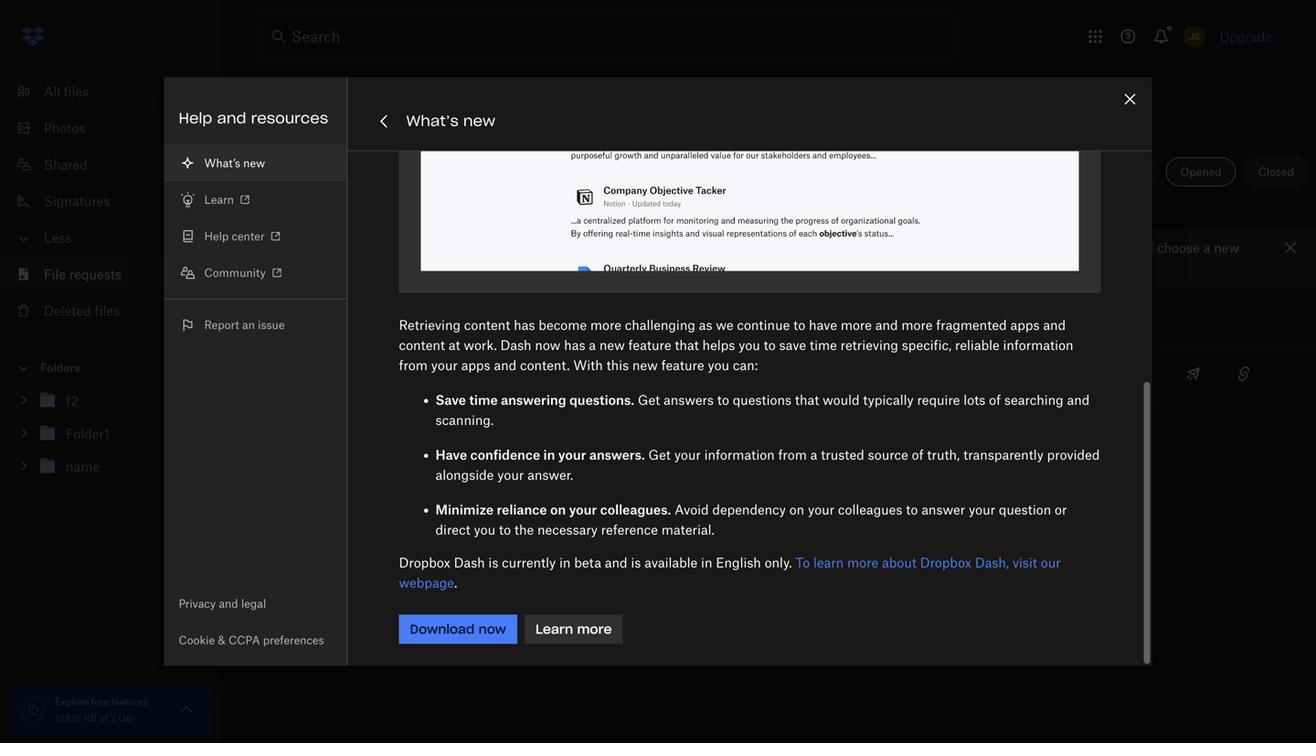 Task type: vqa. For each thing, say whether or not it's contained in the screenshot.


Task type: locate. For each thing, give the bounding box(es) containing it.
dash up content.
[[501, 337, 532, 353]]

1 horizontal spatial file
[[256, 88, 291, 113]]

2 column header from the left
[[1053, 295, 1126, 339]]

1 vertical spatial file
[[44, 267, 66, 282]]

1 vertical spatial of
[[912, 447, 924, 463]]

and up retrieving on the top right of the page
[[876, 317, 898, 333]]

now inside download now 'button'
[[479, 621, 507, 638]]

file requests inside list item
[[44, 267, 122, 282]]

0 horizontal spatial on
[[550, 502, 566, 518]]

a right choose
[[1204, 240, 1211, 256]]

and down 'click'
[[1044, 317, 1066, 333]]

preferences
[[263, 634, 324, 647]]

dash up .
[[454, 555, 485, 571]]

0 vertical spatial get
[[638, 392, 660, 408]]

files down file requests list item
[[95, 303, 120, 319]]

1 vertical spatial what's
[[204, 156, 240, 170]]

in left english
[[701, 555, 713, 571]]

0 horizontal spatial what's new
[[204, 156, 265, 170]]

is left currently
[[489, 555, 499, 571]]

to left reopen
[[971, 240, 986, 256]]

closed
[[379, 240, 418, 256]]

1 horizontal spatial that
[[795, 392, 820, 408]]

answer.
[[528, 467, 573, 483]]

less
[[44, 230, 72, 246]]

the inside avoid dependency on your colleagues to answer your question or direct you to the necessary reference material.
[[515, 522, 534, 538]]

your right answer
[[969, 502, 996, 518]]

1 vertical spatial information
[[705, 447, 775, 463]]

apps right the fragmented
[[1011, 317, 1040, 333]]

1 vertical spatial get
[[649, 447, 671, 463]]

row containing name
[[256, 288, 1317, 347]]

1 vertical spatial help
[[204, 230, 229, 243]]

webpage
[[399, 575, 454, 591]]

photos
[[44, 120, 85, 136]]

new up the learn link
[[243, 156, 265, 170]]

questions
[[733, 392, 792, 408]]

help up 'what's new' button
[[179, 109, 212, 128]]

0 vertical spatial to
[[971, 240, 986, 256]]

0 horizontal spatial time
[[469, 392, 498, 408]]

of left the truth,
[[912, 447, 924, 463]]

file down less
[[44, 267, 66, 282]]

time up scanning. in the left bottom of the page
[[469, 392, 498, 408]]

1 vertical spatial content
[[399, 337, 445, 353]]

was
[[351, 240, 375, 256], [537, 240, 561, 256]]

request right edit
[[882, 240, 927, 256]]

information down get answers to questions that would typically require lots of searching and scanning.
[[705, 447, 775, 463]]

1 horizontal spatial requests
[[298, 88, 391, 113]]

the right edit
[[859, 240, 878, 256]]

and right searching
[[1068, 392, 1090, 408]]

cell inside table
[[1266, 347, 1317, 400]]

is down reference
[[631, 555, 641, 571]]

2 horizontal spatial in
[[701, 555, 713, 571]]

what's up the learn about file requests link
[[406, 112, 459, 130]]

2 dropbox from the left
[[921, 555, 972, 571]]

to inside a file request was closed because the folder was deleted or you no longer have permission to edit the request folder. to reopen it, click 'reopen' and choose a new folder.
[[817, 240, 829, 256]]

0 vertical spatial from
[[399, 358, 428, 373]]

retrieving content has become more challenging as we continue to have more and more fragmented apps and content at work. dash now has a new feature that helps you to save time retrieving specific, reliable information from your apps and content. with this new feature you can:
[[399, 317, 1074, 373]]

send email image
[[1183, 363, 1205, 385]]

0 vertical spatial requests
[[298, 88, 391, 113]]

files for deleted files
[[95, 303, 120, 319]]

and inside get answers to questions that would typically require lots of searching and scanning.
[[1068, 392, 1090, 408]]

1 horizontal spatial the
[[515, 522, 534, 538]]

or
[[613, 240, 625, 256], [1055, 502, 1067, 518]]

0 horizontal spatial content
[[399, 337, 445, 353]]

on up necessary
[[550, 502, 566, 518]]

0 horizontal spatial is
[[489, 555, 499, 571]]

2 vertical spatial a
[[811, 447, 818, 463]]

pro trial element
[[800, 317, 830, 339]]

2 on from the left
[[790, 502, 805, 518]]

0 vertical spatial or
[[613, 240, 625, 256]]

issue
[[258, 318, 285, 332]]

privacy and legal
[[179, 597, 266, 611]]

time
[[810, 337, 837, 353], [469, 392, 498, 408]]

in up answer.
[[544, 447, 555, 463]]

list containing all files
[[0, 62, 219, 342]]

with
[[574, 358, 603, 373]]

0 vertical spatial file
[[456, 135, 474, 150]]

or inside avoid dependency on your colleagues to answer your question or direct you to the necessary reference material.
[[1055, 502, 1067, 518]]

0 horizontal spatial information
[[705, 447, 775, 463]]

2 row from the top
[[256, 347, 1317, 401]]

get answers to questions that would typically require lots of searching and scanning.
[[436, 392, 1090, 428]]

information up searching
[[1004, 337, 1074, 353]]

folder. down a
[[267, 262, 304, 278]]

a up with
[[589, 337, 596, 353]]

0 vertical spatial learn
[[379, 135, 414, 150]]

folders
[[40, 361, 80, 375]]

your down at on the left of the page
[[431, 358, 458, 373]]

more up retrieving on the top right of the page
[[841, 317, 872, 333]]

now up content.
[[535, 337, 561, 353]]

row
[[256, 288, 1317, 347], [256, 347, 1317, 401]]

0 vertical spatial what's
[[406, 112, 459, 130]]

you inside a file request was closed because the folder was deleted or you no longer have permission to edit the request folder. to reopen it, click 'reopen' and choose a new folder.
[[629, 240, 650, 256]]

table
[[256, 288, 1317, 401]]

1 horizontal spatial from
[[779, 447, 807, 463]]

what's new
[[406, 112, 496, 130], [204, 156, 265, 170]]

that down as
[[675, 337, 699, 353]]

0 vertical spatial help
[[179, 109, 212, 128]]

files inside the "deleted files" link
[[95, 303, 120, 319]]

2 vertical spatial requests
[[69, 267, 122, 282]]

report an issue
[[204, 318, 285, 332]]

to up the save on the right
[[794, 317, 806, 333]]

0 horizontal spatial requests
[[69, 267, 122, 282]]

time right the save on the right
[[810, 337, 837, 353]]

click
[[1049, 240, 1077, 256]]

0 vertical spatial a
[[1204, 240, 1211, 256]]

and
[[217, 109, 246, 128], [1131, 240, 1154, 256], [876, 317, 898, 333], [1044, 317, 1066, 333], [494, 358, 517, 373], [1068, 392, 1090, 408], [605, 555, 628, 571], [219, 597, 238, 611]]

or inside a file request was closed because the folder was deleted or you no longer have permission to edit the request folder. to reopen it, click 'reopen' and choose a new folder.
[[613, 240, 625, 256]]

0 vertical spatial have
[[714, 240, 743, 256]]

learn
[[379, 135, 414, 150], [204, 193, 234, 207], [536, 621, 573, 638]]

more right "learn"
[[848, 555, 879, 571]]

of right 'lots'
[[989, 392, 1001, 408]]

from
[[399, 358, 428, 373], [779, 447, 807, 463]]

0 horizontal spatial from
[[399, 358, 428, 373]]

the left "folder"
[[475, 240, 495, 256]]

kb
[[84, 713, 97, 724]]

to right the 'answers'
[[718, 392, 730, 408]]

of
[[989, 392, 1001, 408], [912, 447, 924, 463], [99, 713, 108, 724]]

has down created
[[564, 337, 586, 353]]

more down dropbox dash is currently in beta and is available in english only.
[[577, 621, 612, 638]]

a inside a file request was closed because the folder was deleted or you no longer have permission to edit the request folder. to reopen it, click 'reopen' and choose a new folder.
[[1204, 240, 1211, 256]]

your down the confidence
[[498, 467, 524, 483]]

you left no
[[629, 240, 650, 256]]

0 horizontal spatial or
[[613, 240, 625, 256]]

1 horizontal spatial files
[[95, 303, 120, 319]]

now
[[535, 337, 561, 353], [479, 621, 507, 638]]

provided
[[1048, 447, 1100, 463]]

and inside privacy and legal link
[[219, 597, 238, 611]]

at
[[449, 337, 460, 353]]

privacy and legal link
[[164, 586, 347, 622]]

dropbox up webpage
[[399, 555, 451, 571]]

now inside retrieving content has become more challenging as we continue to have more and more fragmented apps and content at work. dash now has a new feature that helps you to save time retrieving specific, reliable information from your apps and content. with this new feature you can:
[[535, 337, 561, 353]]

learn for learn more
[[536, 621, 573, 638]]

that left 'would'
[[795, 392, 820, 408]]

1 horizontal spatial a
[[811, 447, 818, 463]]

of inside explore free features 153.15 kb of 2 gb
[[99, 713, 108, 724]]

what's new up the learn about file requests link
[[406, 112, 496, 130]]

searching
[[1005, 392, 1064, 408]]

was left closed
[[351, 240, 375, 256]]

to learn more about dropbox dash, visit our webpage link
[[399, 555, 1061, 591]]

to inside the to learn more about dropbox dash, visit our webpage
[[796, 555, 810, 571]]

and left choose
[[1131, 240, 1154, 256]]

1 horizontal spatial of
[[912, 447, 924, 463]]

all files
[[44, 84, 89, 99]]

new inside 'what's new' button
[[243, 156, 265, 170]]

1 vertical spatial a
[[589, 337, 596, 353]]

help left center
[[204, 230, 229, 243]]

get left the 'answers'
[[638, 392, 660, 408]]

files inside all files link
[[64, 84, 89, 99]]

material.
[[662, 522, 715, 538]]

1 horizontal spatial is
[[631, 555, 641, 571]]

requests
[[298, 88, 391, 113], [478, 135, 530, 150], [69, 267, 122, 282]]

1 horizontal spatial dropbox
[[921, 555, 972, 571]]

0 horizontal spatial now
[[479, 621, 507, 638]]

what's up the learn link
[[204, 156, 240, 170]]

0 vertical spatial time
[[810, 337, 837, 353]]

feature down challenging
[[629, 337, 672, 353]]

0 vertical spatial dash
[[501, 337, 532, 353]]

list
[[0, 62, 219, 342]]

1 horizontal spatial have
[[809, 317, 838, 333]]

or right deleted
[[613, 240, 625, 256]]

1 horizontal spatial request
[[882, 240, 927, 256]]

on inside avoid dependency on your colleagues to answer your question or direct you to the necessary reference material.
[[790, 502, 805, 518]]

0 horizontal spatial dropbox
[[399, 555, 451, 571]]

help for help center
[[204, 230, 229, 243]]

2 was from the left
[[537, 240, 561, 256]]

get inside get answers to questions that would typically require lots of searching and scanning.
[[638, 392, 660, 408]]

0 horizontal spatial file
[[280, 240, 299, 256]]

1 vertical spatial files
[[95, 303, 120, 319]]

0 horizontal spatial the
[[475, 240, 495, 256]]

learn up help center
[[204, 193, 234, 207]]

now right download
[[479, 621, 507, 638]]

a file request was closed because the folder was deleted or you no longer have permission to edit the request folder. to reopen it, click 'reopen' and choose a new folder. alert
[[256, 230, 1317, 288]]

2 horizontal spatial a
[[1204, 240, 1211, 256]]

a
[[1204, 240, 1211, 256], [589, 337, 596, 353], [811, 447, 818, 463]]

have
[[714, 240, 743, 256], [809, 317, 838, 333]]

dash,
[[975, 555, 1010, 571]]

1 horizontal spatial learn
[[379, 135, 414, 150]]

learn more button
[[525, 615, 623, 644]]

folders button
[[0, 354, 219, 381]]

has
[[514, 317, 535, 333], [564, 337, 586, 353]]

permission
[[746, 240, 813, 256]]

1 vertical spatial or
[[1055, 502, 1067, 518]]

dropbox left dash,
[[921, 555, 972, 571]]

1 horizontal spatial file requests
[[256, 88, 391, 113]]

the down reliance
[[515, 522, 534, 538]]

get right answers.
[[649, 447, 671, 463]]

to right "only."
[[796, 555, 810, 571]]

from left trusted
[[779, 447, 807, 463]]

1 horizontal spatial what's new
[[406, 112, 496, 130]]

0 horizontal spatial have
[[714, 240, 743, 256]]

would
[[823, 392, 860, 408]]

1 horizontal spatial time
[[810, 337, 837, 353]]

learn link
[[164, 182, 347, 218]]

help and resources dialog
[[164, 0, 1153, 666]]

1 vertical spatial what's new
[[204, 156, 265, 170]]

0 horizontal spatial dash
[[454, 555, 485, 571]]

2 horizontal spatial learn
[[536, 621, 573, 638]]

0 horizontal spatial file
[[44, 267, 66, 282]]

of inside get your information from a trusted source of truth, transparently provided alongside your answer.
[[912, 447, 924, 463]]

have right continue
[[809, 317, 838, 333]]

1 horizontal spatial content
[[464, 317, 510, 333]]

learn inside button
[[536, 621, 573, 638]]

you down minimize
[[474, 522, 496, 538]]

opened
[[1181, 165, 1222, 179]]

1 vertical spatial learn
[[204, 193, 234, 207]]

0 horizontal spatial about
[[418, 135, 452, 150]]

1 vertical spatial have
[[809, 317, 838, 333]]

your up answer.
[[559, 447, 586, 463]]

0 vertical spatial has
[[514, 317, 535, 333]]

1 vertical spatial has
[[564, 337, 586, 353]]

dropbox dash is currently in beta and is available in english only.
[[399, 555, 796, 571]]

community
[[204, 266, 266, 280]]

folder. left reopen
[[931, 240, 968, 256]]

2 horizontal spatial of
[[989, 392, 1001, 408]]

no
[[654, 240, 669, 256]]

request right a
[[302, 240, 348, 256]]

a inside retrieving content has become more challenging as we continue to have more and more fragmented apps and content at work. dash now has a new feature that helps you to save time retrieving specific, reliable information from your apps and content. with this new feature you can:
[[589, 337, 596, 353]]

that
[[675, 337, 699, 353], [795, 392, 820, 408]]

dash inside retrieving content has become more challenging as we continue to have more and more fragmented apps and content at work. dash now has a new feature that helps you to save time retrieving specific, reliable information from your apps and content. with this new feature you can:
[[501, 337, 532, 353]]

1 horizontal spatial what's
[[406, 112, 459, 130]]

0 horizontal spatial column header
[[926, 295, 999, 339]]

our
[[1041, 555, 1061, 571]]

what's new up the learn link
[[204, 156, 265, 170]]

your inside retrieving content has become more challenging as we continue to have more and more fragmented apps and content at work. dash now has a new feature that helps you to save time retrieving specific, reliable information from your apps and content. with this new feature you can:
[[431, 358, 458, 373]]

0 vertical spatial information
[[1004, 337, 1074, 353]]

visit
[[1013, 555, 1038, 571]]

cell
[[1266, 347, 1317, 400]]

requests inside list item
[[69, 267, 122, 282]]

what's new button
[[164, 145, 347, 182]]

1 on from the left
[[550, 502, 566, 518]]

on for reliance
[[550, 502, 566, 518]]

0 vertical spatial file
[[256, 88, 291, 113]]

only.
[[765, 555, 792, 571]]

to inside get answers to questions that would typically require lots of searching and scanning.
[[718, 392, 730, 408]]

in left beta
[[560, 555, 571, 571]]

new right choose
[[1215, 240, 1240, 256]]

is
[[489, 555, 499, 571], [631, 555, 641, 571]]

get inside get your information from a trusted source of truth, transparently provided alongside your answer.
[[649, 447, 671, 463]]

0 vertical spatial of
[[989, 392, 1001, 408]]

column header down 'reopen'
[[1053, 295, 1126, 339]]

1 was from the left
[[351, 240, 375, 256]]

content up work. on the top left
[[464, 317, 510, 333]]

0 horizontal spatial what's
[[204, 156, 240, 170]]

on right dependency
[[790, 502, 805, 518]]

content down the retrieving
[[399, 337, 445, 353]]

alongside
[[436, 467, 494, 483]]

1 horizontal spatial was
[[537, 240, 561, 256]]

1 horizontal spatial to
[[971, 240, 986, 256]]

content.
[[520, 358, 570, 373]]

more
[[591, 317, 622, 333], [841, 317, 872, 333], [902, 317, 933, 333], [848, 555, 879, 571], [577, 621, 612, 638]]

and left legal
[[219, 597, 238, 611]]

avoid
[[675, 502, 709, 518]]

or right question
[[1055, 502, 1067, 518]]

a left trusted
[[811, 447, 818, 463]]

0 horizontal spatial request
[[302, 240, 348, 256]]

what's new inside 'what's new' button
[[204, 156, 265, 170]]

feature up the 'answers'
[[662, 358, 705, 373]]

from down the retrieving
[[399, 358, 428, 373]]

file up 'what's new' button
[[256, 88, 291, 113]]

1 vertical spatial that
[[795, 392, 820, 408]]

has left become
[[514, 317, 535, 333]]

1 vertical spatial about
[[882, 555, 917, 571]]

learn down go back icon
[[379, 135, 414, 150]]

dash answer screen image
[[421, 0, 1079, 271]]

group
[[0, 381, 219, 497]]

0 horizontal spatial file requests
[[44, 267, 122, 282]]

learn down currently
[[536, 621, 573, 638]]

1 row from the top
[[256, 288, 1317, 347]]

of left the 2
[[99, 713, 108, 724]]

report
[[204, 318, 239, 332]]

0 vertical spatial what's new
[[406, 112, 496, 130]]

dropbox
[[399, 555, 451, 571], [921, 555, 972, 571]]

privacy
[[179, 597, 216, 611]]

files right all
[[64, 84, 89, 99]]

1 vertical spatial from
[[779, 447, 807, 463]]

photos link
[[15, 110, 219, 146]]

get your information from a trusted source of truth, transparently provided alongside your answer.
[[436, 447, 1100, 483]]

0 vertical spatial files
[[64, 84, 89, 99]]

apps
[[1011, 317, 1040, 333], [461, 358, 491, 373]]

signatures link
[[15, 183, 219, 219]]

name
[[271, 320, 308, 336]]

get for your
[[649, 447, 671, 463]]

apps down work. on the top left
[[461, 358, 491, 373]]

more inside button
[[577, 621, 612, 638]]

new up learn about file requests
[[463, 112, 496, 130]]

about
[[418, 135, 452, 150], [882, 555, 917, 571]]

to left edit
[[817, 240, 829, 256]]

0 vertical spatial now
[[535, 337, 561, 353]]

1 vertical spatial now
[[479, 621, 507, 638]]

was right "folder"
[[537, 240, 561, 256]]

you down helps
[[708, 358, 730, 373]]

1 horizontal spatial file
[[456, 135, 474, 150]]

0 horizontal spatial of
[[99, 713, 108, 724]]

transparently
[[964, 447, 1044, 463]]

time inside retrieving content has become more challenging as we continue to have more and more fragmented apps and content at work. dash now has a new feature that helps you to save time retrieving specific, reliable information from your apps and content. with this new feature you can:
[[810, 337, 837, 353]]

2 is from the left
[[631, 555, 641, 571]]

row containing 12/20/2023
[[256, 347, 1317, 401]]

what's inside button
[[204, 156, 240, 170]]

column header
[[926, 295, 999, 339], [1053, 295, 1126, 339]]



Task type: describe. For each thing, give the bounding box(es) containing it.
information inside get your information from a trusted source of truth, transparently provided alongside your answer.
[[705, 447, 775, 463]]

created
[[546, 320, 597, 336]]

1 horizontal spatial has
[[564, 337, 586, 353]]

more inside the to learn more about dropbox dash, visit our webpage
[[848, 555, 879, 571]]

0 vertical spatial content
[[464, 317, 510, 333]]

cookie
[[179, 634, 215, 647]]

1 request from the left
[[302, 240, 348, 256]]

and down work. on the top left
[[494, 358, 517, 373]]

avoid dependency on your colleagues to answer your question or direct you to the necessary reference material.
[[436, 502, 1067, 538]]

have inside a file request was closed because the folder was deleted or you no longer have permission to edit the request folder. to reopen it, click 'reopen' and choose a new folder.
[[714, 240, 743, 256]]

reliance
[[497, 502, 547, 518]]

work.
[[464, 337, 497, 353]]

0 horizontal spatial apps
[[461, 358, 491, 373]]

12/20/2023
[[546, 366, 621, 382]]

you up "can:"
[[739, 337, 761, 353]]

beta
[[574, 555, 602, 571]]

typically
[[863, 392, 914, 408]]

it,
[[1035, 240, 1046, 256]]

about inside the to learn more about dropbox dash, visit our webpage
[[882, 555, 917, 571]]

you inside avoid dependency on your colleagues to answer your question or direct you to the necessary reference material.
[[474, 522, 496, 538]]

reference
[[601, 522, 658, 538]]

closed
[[1259, 165, 1295, 179]]

2 request from the left
[[882, 240, 927, 256]]

to down continue
[[764, 337, 776, 353]]

help center link
[[164, 218, 347, 255]]

currently
[[502, 555, 556, 571]]

necessary
[[538, 522, 598, 538]]

file requests list item
[[0, 256, 219, 293]]

0 vertical spatial about
[[418, 135, 452, 150]]

0 vertical spatial folder.
[[931, 240, 968, 256]]

help center
[[204, 230, 265, 243]]

legal
[[241, 597, 266, 611]]

your up necessary
[[569, 502, 597, 518]]

1 vertical spatial feature
[[662, 358, 705, 373]]

created button
[[546, 317, 597, 339]]

learn more
[[536, 621, 612, 638]]

learn about file requests
[[379, 135, 530, 150]]

save time answering questions.
[[436, 392, 635, 408]]

that inside retrieving content has become more challenging as we continue to have more and more fragmented apps and content at work. dash now has a new feature that helps you to save time retrieving specific, reliable information from your apps and content. with this new feature you can:
[[675, 337, 699, 353]]

deleted
[[44, 303, 91, 319]]

more up specific,
[[902, 317, 933, 333]]

free
[[91, 696, 109, 708]]

because
[[421, 240, 472, 256]]

1 is from the left
[[489, 555, 499, 571]]

of inside get answers to questions that would typically require lots of searching and scanning.
[[989, 392, 1001, 408]]

scanning.
[[436, 412, 494, 428]]

upgrade link
[[1220, 29, 1273, 44]]

go back image
[[374, 110, 395, 132]]

have
[[436, 447, 467, 463]]

help for help and resources
[[179, 109, 212, 128]]

retrieving
[[399, 317, 461, 333]]

and right beta
[[605, 555, 628, 571]]

helps
[[703, 337, 735, 353]]

reopen
[[989, 240, 1031, 256]]

deleted files link
[[15, 293, 219, 329]]

opened button
[[1166, 157, 1237, 187]]

to down reliance
[[499, 522, 511, 538]]

folder
[[498, 240, 533, 256]]

file requests link
[[15, 256, 219, 293]]

your left colleagues at bottom
[[808, 502, 835, 518]]

new up this
[[600, 337, 625, 353]]

trusted
[[821, 447, 865, 463]]

learn for learn
[[204, 193, 234, 207]]

continue
[[737, 317, 790, 333]]

from inside retrieving content has become more challenging as we continue to have more and more fragmented apps and content at work. dash now has a new feature that helps you to save time retrieving specific, reliable information from your apps and content. with this new feature you can:
[[399, 358, 428, 373]]

download now button
[[399, 615, 518, 644]]

answers.
[[590, 447, 645, 463]]

reliable
[[956, 337, 1000, 353]]

to learn more about dropbox dash, visit our webpage
[[399, 555, 1061, 591]]

longer
[[672, 240, 711, 256]]

lots
[[964, 392, 986, 408]]

save
[[780, 337, 807, 353]]

your down the 'answers'
[[675, 447, 701, 463]]

download
[[410, 621, 475, 638]]

choose
[[1158, 240, 1201, 256]]

more up this
[[591, 317, 622, 333]]

shared
[[44, 157, 88, 172]]

2
[[110, 713, 116, 724]]

information inside retrieving content has become more challenging as we continue to have more and more fragmented apps and content at work. dash now has a new feature that helps you to save time retrieving specific, reliable information from your apps and content. with this new feature you can:
[[1004, 337, 1074, 353]]

resources
[[251, 109, 328, 128]]

that inside get answers to questions that would typically require lots of searching and scanning.
[[795, 392, 820, 408]]

learn for learn about file requests
[[379, 135, 414, 150]]

direct
[[436, 522, 471, 538]]

can:
[[733, 358, 758, 373]]

answering
[[501, 392, 567, 408]]

shared link
[[15, 146, 219, 183]]

a inside get your information from a trusted source of truth, transparently provided alongside your answer.
[[811, 447, 818, 463]]

table containing name
[[256, 288, 1317, 401]]

file inside file requests link
[[44, 267, 66, 282]]

copy link image
[[1234, 363, 1256, 385]]

a file request was closed because the folder was deleted or you no longer have permission to edit the request folder. to reopen it, click 'reopen' and choose a new folder.
[[267, 240, 1240, 278]]

learn
[[814, 555, 844, 571]]

report an issue link
[[164, 307, 347, 343]]

quota usage element
[[18, 696, 48, 725]]

help and resources
[[179, 109, 328, 128]]

file inside a file request was closed because the folder was deleted or you no longer have permission to edit the request folder. to reopen it, click 'reopen' and choose a new folder.
[[280, 240, 299, 256]]

dropbox image
[[15, 18, 51, 55]]

0 horizontal spatial in
[[544, 447, 555, 463]]

challenging
[[625, 317, 696, 333]]

center
[[232, 230, 265, 243]]

to left answer
[[906, 502, 918, 518]]

new inside a file request was closed because the folder was deleted or you no longer have permission to edit the request folder. to reopen it, click 'reopen' and choose a new folder.
[[1215, 240, 1240, 256]]

from inside get your information from a trusted source of truth, transparently provided alongside your answer.
[[779, 447, 807, 463]]

require
[[918, 392, 961, 408]]

1 dropbox from the left
[[399, 555, 451, 571]]

and inside a file request was closed because the folder was deleted or you no longer have permission to edit the request folder. to reopen it, click 'reopen' and choose a new folder.
[[1131, 240, 1154, 256]]

all
[[44, 84, 60, 99]]

specific,
[[902, 337, 952, 353]]

2 horizontal spatial requests
[[478, 135, 530, 150]]

on for dependency
[[790, 502, 805, 518]]

dropbox inside the to learn more about dropbox dash, visit our webpage
[[921, 555, 972, 571]]

0 vertical spatial file requests
[[256, 88, 391, 113]]

truth,
[[928, 447, 960, 463]]

less image
[[15, 230, 33, 248]]

english
[[716, 555, 761, 571]]

1 vertical spatial dash
[[454, 555, 485, 571]]

new right this
[[633, 358, 658, 373]]

1 vertical spatial folder.
[[267, 262, 304, 278]]

1 vertical spatial time
[[469, 392, 498, 408]]

explore
[[55, 696, 89, 708]]

source
[[868, 447, 909, 463]]

fragmented
[[937, 317, 1007, 333]]

files for all files
[[64, 84, 89, 99]]

cookie & ccpa preferences button
[[164, 622, 347, 659]]

1 column header from the left
[[926, 295, 999, 339]]

-
[[736, 366, 741, 382]]

1 horizontal spatial in
[[560, 555, 571, 571]]

2 horizontal spatial the
[[859, 240, 878, 256]]

a
[[267, 240, 276, 256]]

gb
[[118, 713, 133, 724]]

0 vertical spatial feature
[[629, 337, 672, 353]]

we
[[716, 317, 734, 333]]

learn about file requests link
[[379, 135, 530, 150]]

have confidence in your answers.
[[436, 447, 645, 463]]

save
[[436, 392, 466, 408]]

0 vertical spatial apps
[[1011, 317, 1040, 333]]

deleted
[[564, 240, 610, 256]]

minimize
[[436, 502, 494, 518]]

answers
[[664, 392, 714, 408]]

signatures
[[44, 193, 110, 209]]

ccpa
[[229, 634, 260, 647]]

and up 'what's new' button
[[217, 109, 246, 128]]

get for answers
[[638, 392, 660, 408]]

have inside retrieving content has become more challenging as we continue to have more and more fragmented apps and content at work. dash now has a new feature that helps you to save time retrieving specific, reliable information from your apps and content. with this new feature you can:
[[809, 317, 838, 333]]

to inside a file request was closed because the folder was deleted or you no longer have permission to edit the request folder. to reopen it, click 'reopen' and choose a new folder.
[[971, 240, 986, 256]]



